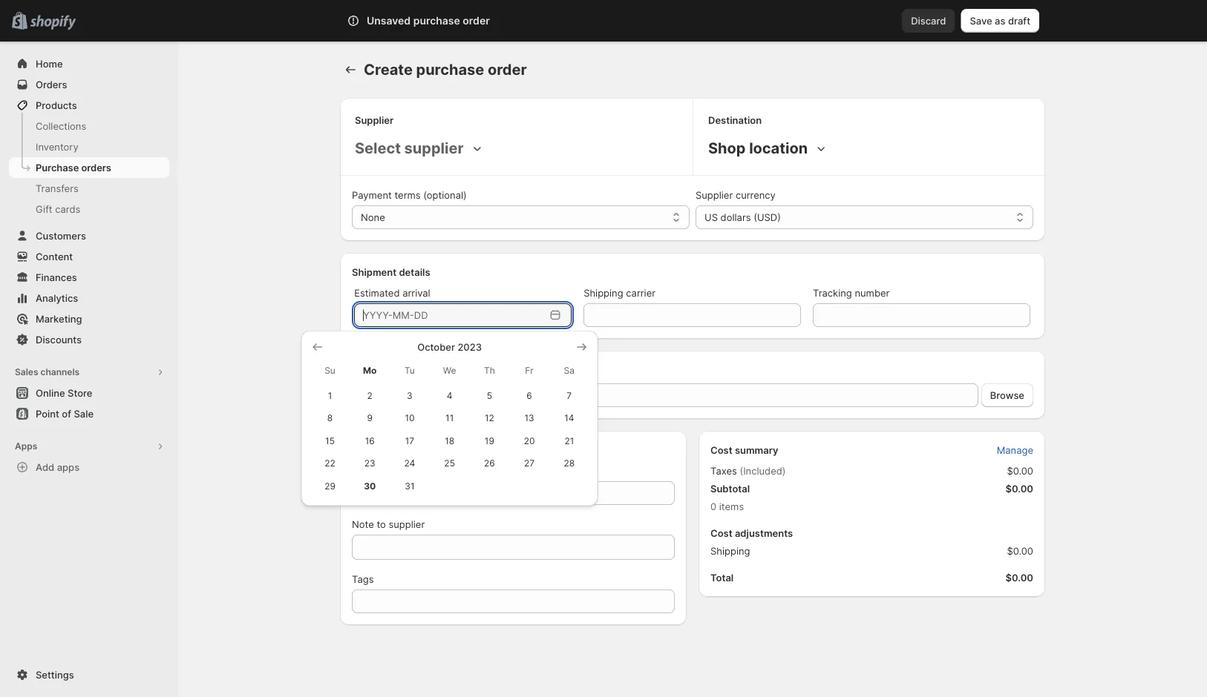 Task type: describe. For each thing, give the bounding box(es) containing it.
taxes (included)
[[711, 466, 786, 477]]

payment terms (optional)
[[352, 189, 467, 201]]

manage
[[997, 445, 1034, 456]]

shop location button
[[705, 137, 832, 160]]

transfers
[[36, 183, 79, 194]]

unsaved
[[367, 14, 411, 27]]

0
[[711, 501, 717, 513]]

number for reference number
[[401, 466, 436, 477]]

add for add products
[[352, 365, 371, 376]]

29
[[325, 481, 336, 492]]

grid containing october
[[310, 340, 589, 498]]

Tracking number text field
[[813, 304, 1031, 327]]

25
[[444, 458, 455, 469]]

17
[[405, 436, 414, 447]]

$0.00 for total
[[1006, 572, 1034, 584]]

26 button
[[470, 453, 510, 475]]

16 button
[[350, 430, 390, 453]]

supplier for supplier
[[355, 114, 394, 126]]

30 button
[[350, 475, 390, 498]]

us
[[705, 212, 718, 223]]

details for shipment details
[[399, 267, 430, 278]]

apps
[[57, 462, 80, 473]]

purchase for create
[[416, 61, 484, 79]]

thursday element
[[470, 358, 510, 385]]

items
[[719, 501, 744, 513]]

online store
[[36, 388, 92, 399]]

collections link
[[9, 116, 169, 137]]

13
[[525, 413, 534, 424]]

select supplier button
[[352, 137, 488, 160]]

12
[[485, 413, 494, 424]]

purchase for unsaved
[[413, 14, 460, 27]]

add products
[[352, 365, 415, 376]]

purchase orders link
[[9, 157, 169, 178]]

2 button
[[350, 385, 390, 407]]

save as draft
[[970, 15, 1031, 26]]

Reference number text field
[[352, 482, 675, 506]]

terms
[[395, 189, 421, 201]]

(optional)
[[423, 189, 467, 201]]

10 button
[[390, 407, 430, 430]]

of
[[62, 408, 71, 420]]

point of sale link
[[9, 404, 169, 425]]

analytics
[[36, 293, 78, 304]]

additional details
[[352, 445, 433, 456]]

9
[[367, 413, 373, 424]]

marketing
[[36, 313, 82, 325]]

24
[[404, 458, 415, 469]]

cards
[[55, 203, 80, 215]]

unsaved purchase order
[[367, 14, 490, 27]]

products
[[36, 99, 77, 111]]

dollars
[[721, 212, 751, 223]]

Search products text field
[[382, 384, 978, 408]]

marketing link
[[9, 309, 169, 330]]

4
[[447, 391, 453, 401]]

7 button
[[549, 385, 589, 407]]

21
[[565, 436, 574, 447]]

29 button
[[310, 475, 350, 498]]

Tags text field
[[352, 590, 675, 614]]

$0.00 for subtotal
[[1006, 483, 1034, 495]]

content
[[36, 251, 73, 262]]

2023
[[458, 342, 482, 353]]

9 button
[[350, 407, 390, 430]]

products link
[[9, 95, 169, 116]]

27
[[524, 458, 535, 469]]

10
[[405, 413, 415, 424]]

3 button
[[390, 385, 430, 407]]

16
[[365, 436, 375, 447]]

gift cards
[[36, 203, 80, 215]]

analytics link
[[9, 288, 169, 309]]

sunday element
[[310, 358, 350, 385]]

sales
[[15, 367, 38, 378]]

apps
[[15, 441, 37, 452]]

sale
[[74, 408, 94, 420]]

number for tracking number
[[855, 287, 890, 299]]

6 button
[[510, 385, 549, 407]]

location
[[749, 139, 808, 157]]

create
[[364, 61, 413, 79]]

purchase orders
[[36, 162, 111, 173]]

select
[[355, 139, 401, 157]]

channels
[[40, 367, 80, 378]]

add apps button
[[9, 457, 169, 478]]

cost summary
[[711, 445, 779, 456]]

browse button
[[981, 384, 1034, 408]]

online store button
[[0, 383, 178, 404]]

discounts
[[36, 334, 82, 346]]

discard link
[[902, 9, 955, 33]]

2
[[367, 391, 373, 401]]

wednesday element
[[430, 358, 470, 385]]

(included)
[[740, 466, 786, 477]]

note to supplier
[[352, 519, 425, 531]]

point of sale button
[[0, 404, 178, 425]]

3
[[407, 391, 413, 401]]

order for create purchase order
[[488, 61, 527, 79]]

Shipping carrier text field
[[584, 304, 801, 327]]

26
[[484, 458, 495, 469]]



Task type: locate. For each thing, give the bounding box(es) containing it.
online
[[36, 388, 65, 399]]

1 vertical spatial details
[[402, 445, 433, 456]]

details up 24
[[402, 445, 433, 456]]

inventory link
[[9, 137, 169, 157]]

select supplier
[[355, 139, 464, 157]]

search button
[[388, 9, 819, 33]]

21 button
[[549, 430, 589, 453]]

1 vertical spatial number
[[401, 466, 436, 477]]

supplier up (optional)
[[404, 139, 464, 157]]

add up 2
[[352, 365, 371, 376]]

1 horizontal spatial add
[[352, 365, 371, 376]]

tu
[[405, 366, 415, 376]]

15
[[325, 436, 335, 447]]

0 vertical spatial shipping
[[584, 287, 623, 299]]

28
[[564, 458, 575, 469]]

home link
[[9, 53, 169, 74]]

sales channels button
[[9, 362, 169, 383]]

finances link
[[9, 267, 169, 288]]

add left apps
[[36, 462, 54, 473]]

su
[[325, 366, 335, 376]]

destination
[[708, 114, 762, 126]]

1 button
[[310, 385, 350, 407]]

friday element
[[510, 358, 549, 385]]

shipment
[[352, 267, 397, 278]]

15 button
[[310, 430, 350, 453]]

1 vertical spatial supplier
[[389, 519, 425, 531]]

details for additional details
[[402, 445, 433, 456]]

saturday element
[[549, 358, 589, 385]]

none
[[361, 212, 385, 223]]

details up arrival
[[399, 267, 430, 278]]

1 horizontal spatial supplier
[[696, 189, 733, 201]]

content link
[[9, 247, 169, 267]]

0 vertical spatial order
[[463, 14, 490, 27]]

supplier right the to
[[389, 519, 425, 531]]

number right tracking
[[855, 287, 890, 299]]

tuesday element
[[390, 358, 430, 385]]

supplier up select
[[355, 114, 394, 126]]

14
[[564, 413, 574, 424]]

1 vertical spatial cost
[[711, 528, 733, 539]]

0 horizontal spatial supplier
[[355, 114, 394, 126]]

shipping down cost adjustments
[[711, 546, 750, 557]]

gift
[[36, 203, 52, 215]]

cost down 0 items
[[711, 528, 733, 539]]

supplier inside dropdown button
[[404, 139, 464, 157]]

details
[[399, 267, 430, 278], [402, 445, 433, 456]]

cost for cost adjustments
[[711, 528, 733, 539]]

0 items
[[711, 501, 744, 513]]

as
[[995, 15, 1006, 26]]

Estimated arrival text field
[[354, 304, 545, 327]]

grid
[[310, 340, 589, 498]]

17 button
[[390, 430, 430, 453]]

0 horizontal spatial add
[[36, 462, 54, 473]]

2 cost from the top
[[711, 528, 733, 539]]

collections
[[36, 120, 86, 132]]

cost for cost summary
[[711, 445, 733, 456]]

orders
[[81, 162, 111, 173]]

carrier
[[626, 287, 656, 299]]

us dollars (usd)
[[705, 212, 781, 223]]

additional
[[352, 445, 399, 456]]

october
[[417, 342, 455, 353]]

1 horizontal spatial number
[[855, 287, 890, 299]]

save as draft button
[[961, 9, 1039, 33]]

Note to supplier text field
[[352, 535, 675, 561]]

shop
[[708, 139, 746, 157]]

estimated
[[354, 287, 400, 299]]

orders
[[36, 79, 67, 90]]

23
[[364, 458, 375, 469]]

12 button
[[470, 407, 510, 430]]

shipping for shipping carrier
[[584, 287, 623, 299]]

supplier for supplier currency
[[696, 189, 733, 201]]

adjustments
[[735, 528, 793, 539]]

currency
[[736, 189, 776, 201]]

0 vertical spatial supplier
[[355, 114, 394, 126]]

8
[[327, 413, 333, 424]]

shipping left carrier
[[584, 287, 623, 299]]

settings
[[36, 670, 74, 681]]

1 cost from the top
[[711, 445, 733, 456]]

search
[[412, 15, 444, 26]]

18
[[445, 436, 455, 447]]

settings link
[[9, 665, 169, 686]]

fr
[[525, 366, 534, 376]]

discounts link
[[9, 330, 169, 350]]

0 horizontal spatial number
[[401, 466, 436, 477]]

reference number
[[352, 466, 436, 477]]

27 button
[[510, 453, 549, 475]]

7
[[567, 391, 572, 401]]

cost adjustments
[[711, 528, 793, 539]]

cost up "taxes"
[[711, 445, 733, 456]]

add inside 'button'
[[36, 462, 54, 473]]

1 vertical spatial supplier
[[696, 189, 733, 201]]

shopify image
[[30, 15, 76, 30]]

subtotal
[[711, 483, 750, 495]]

5
[[487, 391, 492, 401]]

inventory
[[36, 141, 78, 153]]

discard
[[911, 15, 946, 26]]

20
[[524, 436, 535, 447]]

4 button
[[430, 385, 470, 407]]

finances
[[36, 272, 77, 283]]

$0.00 for shipping
[[1007, 546, 1034, 557]]

add for add apps
[[36, 462, 54, 473]]

0 vertical spatial number
[[855, 287, 890, 299]]

24 button
[[390, 453, 430, 475]]

1 vertical spatial shipping
[[711, 546, 750, 557]]

1 vertical spatial order
[[488, 61, 527, 79]]

0 vertical spatial purchase
[[413, 14, 460, 27]]

estimated arrival
[[354, 287, 430, 299]]

customers
[[36, 230, 86, 242]]

1
[[328, 391, 332, 401]]

13 button
[[510, 407, 549, 430]]

0 vertical spatial add
[[352, 365, 371, 376]]

draft
[[1008, 15, 1031, 26]]

tags
[[352, 574, 374, 585]]

25 button
[[430, 453, 470, 475]]

5 button
[[470, 385, 510, 407]]

monday element
[[350, 358, 390, 385]]

0 vertical spatial supplier
[[404, 139, 464, 157]]

shipping for shipping
[[711, 546, 750, 557]]

1 horizontal spatial shipping
[[711, 546, 750, 557]]

browse
[[990, 390, 1025, 401]]

save
[[970, 15, 992, 26]]

purchase right the unsaved
[[413, 14, 460, 27]]

order for unsaved purchase order
[[463, 14, 490, 27]]

1 vertical spatial purchase
[[416, 61, 484, 79]]

note
[[352, 519, 374, 531]]

1 vertical spatial add
[[36, 462, 54, 473]]

number up 31
[[401, 466, 436, 477]]

0 vertical spatial details
[[399, 267, 430, 278]]

31 button
[[390, 475, 430, 498]]

0 horizontal spatial shipping
[[584, 287, 623, 299]]

supplier up us
[[696, 189, 733, 201]]

0 vertical spatial cost
[[711, 445, 733, 456]]

6
[[527, 391, 532, 401]]

purchase down unsaved purchase order
[[416, 61, 484, 79]]



Task type: vqa. For each thing, say whether or not it's contained in the screenshot.


